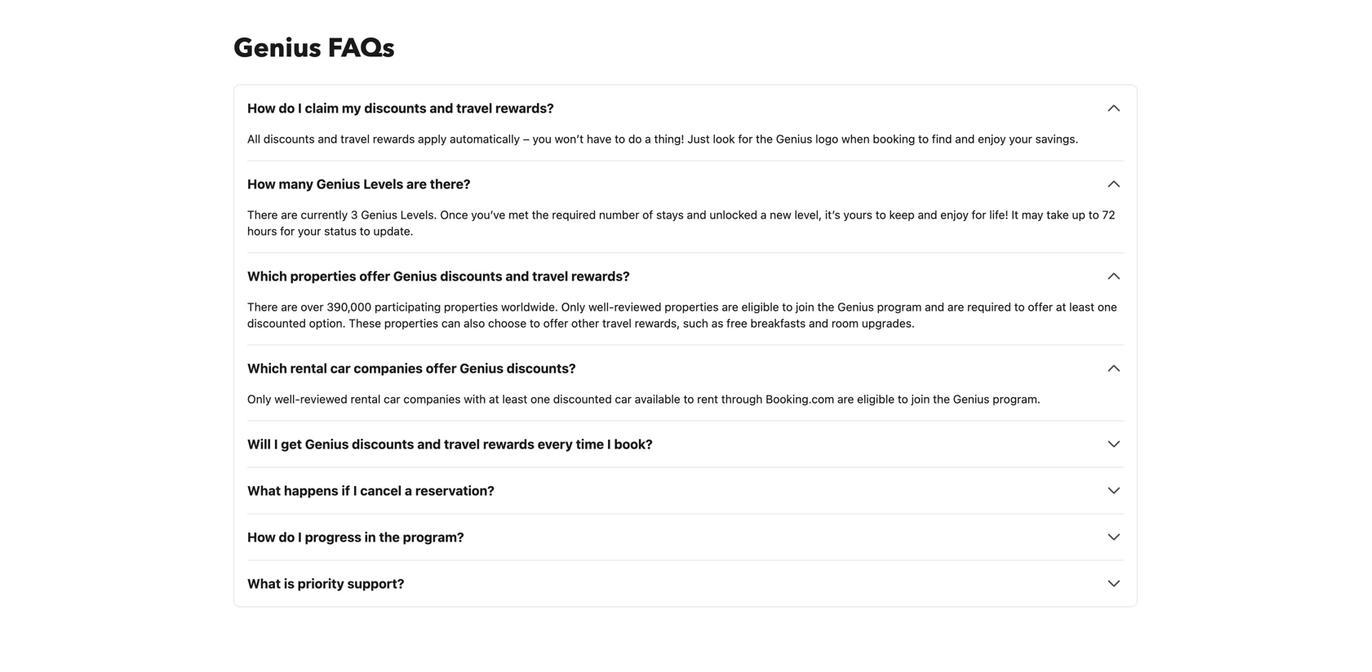 Task type: vqa. For each thing, say whether or not it's contained in the screenshot.
top required
yes



Task type: locate. For each thing, give the bounding box(es) containing it.
required inside there are over 390,000 participating properties worldwide. only well-reviewed properties are eligible to join the genius program and are required to offer at least one discounted option. these properties can also choose to offer other travel rewards, such as free breakfasts and room upgrades.
[[967, 300, 1011, 314]]

1 vertical spatial well-
[[274, 392, 300, 406]]

1 vertical spatial for
[[972, 208, 986, 221]]

0 vertical spatial what
[[247, 483, 281, 499]]

do for how do i progress in the program?
[[279, 530, 295, 545]]

which down the hours
[[247, 268, 287, 284]]

0 horizontal spatial car
[[330, 361, 351, 376]]

1 horizontal spatial one
[[1098, 300, 1117, 314]]

1 there from the top
[[247, 208, 278, 221]]

0 vertical spatial required
[[552, 208, 596, 221]]

1 horizontal spatial your
[[1009, 132, 1032, 146]]

faqs
[[328, 30, 395, 66]]

a right cancel on the bottom left
[[405, 483, 412, 499]]

rewards
[[373, 132, 415, 146], [483, 437, 535, 452]]

all
[[247, 132, 260, 146]]

how left many
[[247, 176, 276, 192]]

1 vertical spatial a
[[761, 208, 767, 221]]

to
[[615, 132, 625, 146], [918, 132, 929, 146], [876, 208, 886, 221], [1089, 208, 1099, 221], [360, 224, 370, 238], [782, 300, 793, 314], [1014, 300, 1025, 314], [530, 317, 540, 330], [684, 392, 694, 406], [898, 392, 908, 406]]

2 how from the top
[[247, 176, 276, 192]]

there are currently 3 genius levels. once you've met the required number of stays and unlocked a new level, it's yours to keep and enjoy for life! it may take up to 72 hours for your status to update.
[[247, 208, 1115, 238]]

0 vertical spatial which
[[247, 268, 287, 284]]

i inside what happens if i cancel a reservation? dropdown button
[[353, 483, 357, 499]]

0 vertical spatial do
[[279, 100, 295, 116]]

do left claim
[[279, 100, 295, 116]]

1 vertical spatial enjoy
[[940, 208, 969, 221]]

there for how
[[247, 208, 278, 221]]

are inside there are currently 3 genius levels. once you've met the required number of stays and unlocked a new level, it's yours to keep and enjoy for life! it may take up to 72 hours for your status to update.
[[281, 208, 298, 221]]

0 vertical spatial rewards?
[[495, 100, 554, 116]]

yours
[[843, 208, 872, 221]]

1 vertical spatial your
[[298, 224, 321, 238]]

a left thing!
[[645, 132, 651, 146]]

car down option. at the left top
[[330, 361, 351, 376]]

0 horizontal spatial eligible
[[742, 300, 779, 314]]

travel up automatically
[[456, 100, 492, 116]]

you've
[[471, 208, 505, 221]]

these
[[349, 317, 381, 330]]

choose
[[488, 317, 527, 330]]

what
[[247, 483, 281, 499], [247, 576, 281, 592]]

0 horizontal spatial only
[[247, 392, 271, 406]]

for left life! at the right top
[[972, 208, 986, 221]]

0 vertical spatial for
[[738, 132, 753, 146]]

my
[[342, 100, 361, 116]]

will
[[247, 437, 271, 452]]

reviewed up "get"
[[300, 392, 348, 406]]

1 vertical spatial join
[[911, 392, 930, 406]]

0 horizontal spatial discounted
[[247, 317, 306, 330]]

and right find
[[955, 132, 975, 146]]

rewards? up "–"
[[495, 100, 554, 116]]

for right the hours
[[280, 224, 295, 238]]

1 horizontal spatial reviewed
[[614, 300, 661, 314]]

reviewed
[[614, 300, 661, 314], [300, 392, 348, 406]]

rental down which rental car companies offer genius discounts?
[[351, 392, 381, 406]]

priority
[[298, 576, 344, 592]]

which inside "dropdown button"
[[247, 361, 287, 376]]

genius up update.
[[361, 208, 397, 221]]

upgrades.
[[862, 317, 915, 330]]

how inside "dropdown button"
[[247, 176, 276, 192]]

rental inside "dropdown button"
[[290, 361, 327, 376]]

hours
[[247, 224, 277, 238]]

0 horizontal spatial enjoy
[[940, 208, 969, 221]]

of
[[643, 208, 653, 221]]

2 vertical spatial a
[[405, 483, 412, 499]]

discounted
[[247, 317, 306, 330], [553, 392, 612, 406]]

a inside what happens if i cancel a reservation? dropdown button
[[405, 483, 412, 499]]

1 horizontal spatial rewards?
[[571, 268, 630, 284]]

0 horizontal spatial join
[[796, 300, 814, 314]]

2 vertical spatial how
[[247, 530, 276, 545]]

0 horizontal spatial one
[[531, 392, 550, 406]]

for right the look
[[738, 132, 753, 146]]

and inside dropdown button
[[506, 268, 529, 284]]

at inside there are over 390,000 participating properties worldwide. only well-reviewed properties are eligible to join the genius program and are required to offer at least one discounted option. these properties can also choose to offer other travel rewards, such as free breakfasts and room upgrades.
[[1056, 300, 1066, 314]]

2 horizontal spatial a
[[761, 208, 767, 221]]

1 horizontal spatial rental
[[351, 392, 381, 406]]

1 horizontal spatial join
[[911, 392, 930, 406]]

1 horizontal spatial only
[[561, 300, 585, 314]]

0 horizontal spatial your
[[298, 224, 321, 238]]

0 vertical spatial at
[[1056, 300, 1066, 314]]

rewards?
[[495, 100, 554, 116], [571, 268, 630, 284]]

rewards? inside the which properties offer genius discounts and travel rewards? dropdown button
[[571, 268, 630, 284]]

2 horizontal spatial for
[[972, 208, 986, 221]]

rewards? up other in the left of the page
[[571, 268, 630, 284]]

and down claim
[[318, 132, 337, 146]]

0 vertical spatial reviewed
[[614, 300, 661, 314]]

happens
[[284, 483, 338, 499]]

rental down option. at the left top
[[290, 361, 327, 376]]

discounts up also
[[440, 268, 502, 284]]

take
[[1047, 208, 1069, 221]]

car down which rental car companies offer genius discounts?
[[384, 392, 400, 406]]

travel
[[456, 100, 492, 116], [341, 132, 370, 146], [532, 268, 568, 284], [602, 317, 632, 330], [444, 437, 480, 452]]

eligible right booking.com
[[857, 392, 895, 406]]

the right in
[[379, 530, 400, 545]]

are right booking.com
[[837, 392, 854, 406]]

there inside there are over 390,000 participating properties worldwide. only well-reviewed properties are eligible to join the genius program and are required to offer at least one discounted option. these properties can also choose to offer other travel rewards, such as free breakfasts and room upgrades.
[[247, 300, 278, 314]]

0 vertical spatial enjoy
[[978, 132, 1006, 146]]

new
[[770, 208, 791, 221]]

genius inside there are over 390,000 participating properties worldwide. only well-reviewed properties are eligible to join the genius program and are required to offer at least one discounted option. these properties can also choose to offer other travel rewards, such as free breakfasts and room upgrades.
[[838, 300, 874, 314]]

there inside there are currently 3 genius levels. once you've met the required number of stays and unlocked a new level, it's yours to keep and enjoy for life! it may take up to 72 hours for your status to update.
[[247, 208, 278, 221]]

–
[[523, 132, 530, 146]]

genius
[[233, 30, 321, 66], [776, 132, 812, 146], [316, 176, 360, 192], [361, 208, 397, 221], [393, 268, 437, 284], [838, 300, 874, 314], [460, 361, 504, 376], [953, 392, 990, 406], [305, 437, 349, 452]]

which rental car companies offer genius discounts? button
[[247, 359, 1124, 378]]

1 vertical spatial least
[[502, 392, 527, 406]]

it
[[1012, 208, 1019, 221]]

and up apply
[[430, 100, 453, 116]]

0 vertical spatial well-
[[588, 300, 614, 314]]

such
[[683, 317, 708, 330]]

unlocked
[[710, 208, 757, 221]]

1 what from the top
[[247, 483, 281, 499]]

are up the levels.
[[406, 176, 427, 192]]

how many genius levels are there? button
[[247, 174, 1124, 194]]

in
[[365, 530, 376, 545]]

your down currently
[[298, 224, 321, 238]]

once
[[440, 208, 468, 221]]

what down will
[[247, 483, 281, 499]]

discounts right all
[[263, 132, 315, 146]]

0 vertical spatial companies
[[354, 361, 423, 376]]

1 horizontal spatial at
[[1056, 300, 1066, 314]]

properties inside the which properties offer genius discounts and travel rewards? dropdown button
[[290, 268, 356, 284]]

participating
[[375, 300, 441, 314]]

there left over
[[247, 300, 278, 314]]

2 vertical spatial do
[[279, 530, 295, 545]]

program.
[[993, 392, 1041, 406]]

are down many
[[281, 208, 298, 221]]

with
[[464, 392, 486, 406]]

1 horizontal spatial well-
[[588, 300, 614, 314]]

what for what happens if i cancel a reservation?
[[247, 483, 281, 499]]

just
[[687, 132, 710, 146]]

1 horizontal spatial rewards
[[483, 437, 535, 452]]

properties up over
[[290, 268, 356, 284]]

1 vertical spatial how
[[247, 176, 276, 192]]

0 horizontal spatial rewards
[[373, 132, 415, 146]]

genius up room
[[838, 300, 874, 314]]

1 vertical spatial what
[[247, 576, 281, 592]]

travel right other in the left of the page
[[602, 317, 632, 330]]

1 horizontal spatial car
[[384, 392, 400, 406]]

1 vertical spatial companies
[[403, 392, 461, 406]]

discounted down over
[[247, 317, 306, 330]]

genius inside there are currently 3 genius levels. once you've met the required number of stays and unlocked a new level, it's yours to keep and enjoy for life! it may take up to 72 hours for your status to update.
[[361, 208, 397, 221]]

i inside the how do i progress in the program? dropdown button
[[298, 530, 302, 545]]

0 vertical spatial one
[[1098, 300, 1117, 314]]

1 vertical spatial rewards
[[483, 437, 535, 452]]

and
[[430, 100, 453, 116], [318, 132, 337, 146], [955, 132, 975, 146], [687, 208, 707, 221], [918, 208, 937, 221], [506, 268, 529, 284], [925, 300, 944, 314], [809, 317, 828, 330], [417, 437, 441, 452]]

3
[[351, 208, 358, 221]]

only up will
[[247, 392, 271, 406]]

also
[[464, 317, 485, 330]]

2 there from the top
[[247, 300, 278, 314]]

1 horizontal spatial eligible
[[857, 392, 895, 406]]

1 vertical spatial one
[[531, 392, 550, 406]]

only inside there are over 390,000 participating properties worldwide. only well-reviewed properties are eligible to join the genius program and are required to offer at least one discounted option. these properties can also choose to offer other travel rewards, such as free breakfasts and room upgrades.
[[561, 300, 585, 314]]

may
[[1022, 208, 1043, 221]]

properties
[[290, 268, 356, 284], [444, 300, 498, 314], [665, 300, 719, 314], [384, 317, 438, 330]]

your left "savings."
[[1009, 132, 1032, 146]]

booking
[[873, 132, 915, 146]]

0 horizontal spatial rental
[[290, 361, 327, 376]]

travel inside there are over 390,000 participating properties worldwide. only well-reviewed properties are eligible to join the genius program and are required to offer at least one discounted option. these properties can also choose to offer other travel rewards, such as free breakfasts and room upgrades.
[[602, 317, 632, 330]]

enjoy inside there are currently 3 genius levels. once you've met the required number of stays and unlocked a new level, it's yours to keep and enjoy for life! it may take up to 72 hours for your status to update.
[[940, 208, 969, 221]]

2 which from the top
[[247, 361, 287, 376]]

1 vertical spatial required
[[967, 300, 1011, 314]]

how for how do i claim my discounts and travel rewards?
[[247, 100, 276, 116]]

0 vertical spatial discounted
[[247, 317, 306, 330]]

it's
[[825, 208, 840, 221]]

required
[[552, 208, 596, 221], [967, 300, 1011, 314]]

rewards down how do i claim my discounts and travel rewards?
[[373, 132, 415, 146]]

1 horizontal spatial a
[[645, 132, 651, 146]]

and up worldwide.
[[506, 268, 529, 284]]

0 vertical spatial eligible
[[742, 300, 779, 314]]

genius inside "dropdown button"
[[316, 176, 360, 192]]

discounted up time
[[553, 392, 612, 406]]

i left progress
[[298, 530, 302, 545]]

only
[[561, 300, 585, 314], [247, 392, 271, 406]]

companies down which rental car companies offer genius discounts?
[[403, 392, 461, 406]]

well- up other in the left of the page
[[588, 300, 614, 314]]

1 vertical spatial eligible
[[857, 392, 895, 406]]

the up room
[[817, 300, 834, 314]]

will i get genius discounts and travel rewards every time i book?
[[247, 437, 653, 452]]

genius right "get"
[[305, 437, 349, 452]]

do
[[279, 100, 295, 116], [628, 132, 642, 146], [279, 530, 295, 545]]

one
[[1098, 300, 1117, 314], [531, 392, 550, 406]]

stays
[[656, 208, 684, 221]]

are up free
[[722, 300, 738, 314]]

is
[[284, 576, 295, 592]]

discounts?
[[507, 361, 576, 376]]

eligible up breakfasts
[[742, 300, 779, 314]]

1 horizontal spatial least
[[1069, 300, 1095, 314]]

discounts
[[364, 100, 427, 116], [263, 132, 315, 146], [440, 268, 502, 284], [352, 437, 414, 452]]

well-
[[588, 300, 614, 314], [274, 392, 300, 406]]

the inside dropdown button
[[379, 530, 400, 545]]

a left new
[[761, 208, 767, 221]]

0 vertical spatial only
[[561, 300, 585, 314]]

0 vertical spatial rewards
[[373, 132, 415, 146]]

how do i claim my discounts and travel rewards?
[[247, 100, 554, 116]]

the
[[756, 132, 773, 146], [532, 208, 549, 221], [817, 300, 834, 314], [933, 392, 950, 406], [379, 530, 400, 545]]

0 horizontal spatial required
[[552, 208, 596, 221]]

eligible
[[742, 300, 779, 314], [857, 392, 895, 406]]

enjoy right find
[[978, 132, 1006, 146]]

are inside "dropdown button"
[[406, 176, 427, 192]]

do left progress
[[279, 530, 295, 545]]

genius up currently
[[316, 176, 360, 192]]

discounts up cancel on the bottom left
[[352, 437, 414, 452]]

1 horizontal spatial enjoy
[[978, 132, 1006, 146]]

well- up "get"
[[274, 392, 300, 406]]

0 vertical spatial least
[[1069, 300, 1095, 314]]

how many genius levels are there?
[[247, 176, 471, 192]]

0 horizontal spatial least
[[502, 392, 527, 406]]

which up will
[[247, 361, 287, 376]]

companies
[[354, 361, 423, 376], [403, 392, 461, 406]]

which
[[247, 268, 287, 284], [247, 361, 287, 376]]

1 horizontal spatial required
[[967, 300, 1011, 314]]

genius up participating
[[393, 268, 437, 284]]

automatically
[[450, 132, 520, 146]]

how left progress
[[247, 530, 276, 545]]

1 vertical spatial there
[[247, 300, 278, 314]]

0 horizontal spatial well-
[[274, 392, 300, 406]]

genius up with
[[460, 361, 504, 376]]

there up the hours
[[247, 208, 278, 221]]

1 vertical spatial discounted
[[553, 392, 612, 406]]

only up other in the left of the page
[[561, 300, 585, 314]]

update.
[[373, 224, 413, 238]]

travel down with
[[444, 437, 480, 452]]

1 vertical spatial reviewed
[[300, 392, 348, 406]]

the right the "met"
[[532, 208, 549, 221]]

0 horizontal spatial a
[[405, 483, 412, 499]]

join
[[796, 300, 814, 314], [911, 392, 930, 406]]

0 vertical spatial rental
[[290, 361, 327, 376]]

which inside dropdown button
[[247, 268, 287, 284]]

1 how from the top
[[247, 100, 276, 116]]

number
[[599, 208, 639, 221]]

1 vertical spatial rental
[[351, 392, 381, 406]]

genius faqs
[[233, 30, 395, 66]]

0 vertical spatial your
[[1009, 132, 1032, 146]]

travel up worldwide.
[[532, 268, 568, 284]]

reviewed up the rewards,
[[614, 300, 661, 314]]

room
[[832, 317, 859, 330]]

0 horizontal spatial for
[[280, 224, 295, 238]]

1 vertical spatial do
[[628, 132, 642, 146]]

2 what from the top
[[247, 576, 281, 592]]

0 vertical spatial there
[[247, 208, 278, 221]]

1 which from the top
[[247, 268, 287, 284]]

discounted inside there are over 390,000 participating properties worldwide. only well-reviewed properties are eligible to join the genius program and are required to offer at least one discounted option. these properties can also choose to offer other travel rewards, such as free breakfasts and room upgrades.
[[247, 317, 306, 330]]

properties down participating
[[384, 317, 438, 330]]

car left available
[[615, 392, 632, 406]]

what left is
[[247, 576, 281, 592]]

i left claim
[[298, 100, 302, 116]]

1 vertical spatial rewards?
[[571, 268, 630, 284]]

1 vertical spatial which
[[247, 361, 287, 376]]

are
[[406, 176, 427, 192], [281, 208, 298, 221], [281, 300, 298, 314], [722, 300, 738, 314], [948, 300, 964, 314], [837, 392, 854, 406]]

enjoy left life! at the right top
[[940, 208, 969, 221]]

how up all
[[247, 100, 276, 116]]

rewards inside dropdown button
[[483, 437, 535, 452]]

0 horizontal spatial at
[[489, 392, 499, 406]]

do left thing!
[[628, 132, 642, 146]]

the left program.
[[933, 392, 950, 406]]

1 horizontal spatial for
[[738, 132, 753, 146]]

can
[[441, 317, 460, 330]]

only well-reviewed rental car companies with at least one discounted car available to rent through booking.com are eligible to join the genius program.
[[247, 392, 1041, 406]]

0 horizontal spatial rewards?
[[495, 100, 554, 116]]

0 vertical spatial join
[[796, 300, 814, 314]]

support?
[[347, 576, 404, 592]]

companies down these
[[354, 361, 423, 376]]

at
[[1056, 300, 1066, 314], [489, 392, 499, 406]]

i right if
[[353, 483, 357, 499]]

how
[[247, 100, 276, 116], [247, 176, 276, 192], [247, 530, 276, 545]]

for
[[738, 132, 753, 146], [972, 208, 986, 221], [280, 224, 295, 238]]

3 how from the top
[[247, 530, 276, 545]]

rewards left every
[[483, 437, 535, 452]]

0 vertical spatial how
[[247, 100, 276, 116]]



Task type: describe. For each thing, give the bounding box(es) containing it.
0 horizontal spatial reviewed
[[300, 392, 348, 406]]

get
[[281, 437, 302, 452]]

there for which
[[247, 300, 278, 314]]

a inside there are currently 3 genius levels. once you've met the required number of stays and unlocked a new level, it's yours to keep and enjoy for life! it may take up to 72 hours for your status to update.
[[761, 208, 767, 221]]

required inside there are currently 3 genius levels. once you've met the required number of stays and unlocked a new level, it's yours to keep and enjoy for life! it may take up to 72 hours for your status to update.
[[552, 208, 596, 221]]

are left over
[[281, 300, 298, 314]]

program
[[877, 300, 922, 314]]

option.
[[309, 317, 346, 330]]

claim
[[305, 100, 339, 116]]

program?
[[403, 530, 464, 545]]

the inside there are currently 3 genius levels. once you've met the required number of stays and unlocked a new level, it's yours to keep and enjoy for life! it may take up to 72 hours for your status to update.
[[532, 208, 549, 221]]

look
[[713, 132, 735, 146]]

discounts inside dropdown button
[[440, 268, 502, 284]]

have
[[587, 132, 612, 146]]

will i get genius discounts and travel rewards every time i book? button
[[247, 434, 1124, 454]]

what happens if i cancel a reservation? button
[[247, 481, 1124, 501]]

offer inside "dropdown button"
[[426, 361, 457, 376]]

when
[[841, 132, 870, 146]]

and right "stays"
[[687, 208, 707, 221]]

and left room
[[809, 317, 828, 330]]

life!
[[989, 208, 1008, 221]]

are right the program
[[948, 300, 964, 314]]

rewards? inside how do i claim my discounts and travel rewards? dropdown button
[[495, 100, 554, 116]]

thing!
[[654, 132, 684, 146]]

find
[[932, 132, 952, 146]]

reservation?
[[415, 483, 494, 499]]

genius left logo
[[776, 132, 812, 146]]

travel inside dropdown button
[[532, 268, 568, 284]]

met
[[509, 208, 529, 221]]

car inside "dropdown button"
[[330, 361, 351, 376]]

offer inside dropdown button
[[359, 268, 390, 284]]

1 vertical spatial at
[[489, 392, 499, 406]]

levels.
[[401, 208, 437, 221]]

keep
[[889, 208, 915, 221]]

genius left program.
[[953, 392, 990, 406]]

there are over 390,000 participating properties worldwide. only well-reviewed properties are eligible to join the genius program and are required to offer at least one discounted option. these properties can also choose to offer other travel rewards, such as free breakfasts and room upgrades.
[[247, 300, 1117, 330]]

i inside how do i claim my discounts and travel rewards? dropdown button
[[298, 100, 302, 116]]

the right the look
[[756, 132, 773, 146]]

discounts right my
[[364, 100, 427, 116]]

what is priority support?
[[247, 576, 404, 592]]

which for which properties offer genius discounts and travel rewards?
[[247, 268, 287, 284]]

which properties offer genius discounts and travel rewards? button
[[247, 266, 1124, 286]]

reviewed inside there are over 390,000 participating properties worldwide. only well-reviewed properties are eligible to join the genius program and are required to offer at least one discounted option. these properties can also choose to offer other travel rewards, such as free breakfasts and room upgrades.
[[614, 300, 661, 314]]

the inside there are over 390,000 participating properties worldwide. only well-reviewed properties are eligible to join the genius program and are required to offer at least one discounted option. these properties can also choose to offer other travel rewards, such as free breakfasts and room upgrades.
[[817, 300, 834, 314]]

how do i progress in the program? button
[[247, 528, 1124, 547]]

and right keep
[[918, 208, 937, 221]]

level,
[[795, 208, 822, 221]]

booking.com
[[766, 392, 834, 406]]

available
[[635, 392, 680, 406]]

join inside there are over 390,000 participating properties worldwide. only well-reviewed properties are eligible to join the genius program and are required to offer at least one discounted option. these properties can also choose to offer other travel rewards, such as free breakfasts and room upgrades.
[[796, 300, 814, 314]]

72
[[1102, 208, 1115, 221]]

levels
[[363, 176, 403, 192]]

worldwide.
[[501, 300, 558, 314]]

which rental car companies offer genius discounts?
[[247, 361, 576, 376]]

your inside there are currently 3 genius levels. once you've met the required number of stays and unlocked a new level, it's yours to keep and enjoy for life! it may take up to 72 hours for your status to update.
[[298, 224, 321, 238]]

genius inside dropdown button
[[393, 268, 437, 284]]

status
[[324, 224, 357, 238]]

free
[[727, 317, 747, 330]]

and right the program
[[925, 300, 944, 314]]

how for how do i progress in the program?
[[247, 530, 276, 545]]

many
[[279, 176, 313, 192]]

least inside there are over 390,000 participating properties worldwide. only well-reviewed properties are eligible to join the genius program and are required to offer at least one discounted option. these properties can also choose to offer other travel rewards, such as free breakfasts and room upgrades.
[[1069, 300, 1095, 314]]

through
[[721, 392, 763, 406]]

all discounts and travel rewards apply automatically – you won't have to do a thing! just look for the genius logo when booking to find and enjoy your savings.
[[247, 132, 1079, 146]]

apply
[[418, 132, 447, 146]]

what happens if i cancel a reservation?
[[247, 483, 494, 499]]

one inside there are over 390,000 participating properties worldwide. only well-reviewed properties are eligible to join the genius program and are required to offer at least one discounted option. these properties can also choose to offer other travel rewards, such as free breakfasts and room upgrades.
[[1098, 300, 1117, 314]]

breakfasts
[[751, 317, 806, 330]]

other
[[571, 317, 599, 330]]

if
[[342, 483, 350, 499]]

companies inside "dropdown button"
[[354, 361, 423, 376]]

what for what is priority support?
[[247, 576, 281, 592]]

genius inside dropdown button
[[305, 437, 349, 452]]

you
[[533, 132, 552, 146]]

2 horizontal spatial car
[[615, 392, 632, 406]]

travel down my
[[341, 132, 370, 146]]

do for how do i claim my discounts and travel rewards?
[[279, 100, 295, 116]]

there?
[[430, 176, 471, 192]]

2 vertical spatial for
[[280, 224, 295, 238]]

how for how many genius levels are there?
[[247, 176, 276, 192]]

over
[[301, 300, 324, 314]]

properties up also
[[444, 300, 498, 314]]

how do i progress in the program?
[[247, 530, 464, 545]]

eligible inside there are over 390,000 participating properties worldwide. only well-reviewed properties are eligible to join the genius program and are required to offer at least one discounted option. these properties can also choose to offer other travel rewards, such as free breakfasts and room upgrades.
[[742, 300, 779, 314]]

what is priority support? button
[[247, 574, 1124, 594]]

0 vertical spatial a
[[645, 132, 651, 146]]

well- inside there are over 390,000 participating properties worldwide. only well-reviewed properties are eligible to join the genius program and are required to offer at least one discounted option. these properties can also choose to offer other travel rewards, such as free breakfasts and room upgrades.
[[588, 300, 614, 314]]

every
[[538, 437, 573, 452]]

cancel
[[360, 483, 402, 499]]

390,000
[[327, 300, 372, 314]]

how do i claim my discounts and travel rewards? button
[[247, 98, 1124, 118]]

logo
[[816, 132, 838, 146]]

which for which rental car companies offer genius discounts?
[[247, 361, 287, 376]]

1 horizontal spatial discounted
[[553, 392, 612, 406]]

rent
[[697, 392, 718, 406]]

genius inside "dropdown button"
[[460, 361, 504, 376]]

i left "get"
[[274, 437, 278, 452]]

up
[[1072, 208, 1085, 221]]

genius up claim
[[233, 30, 321, 66]]

rewards,
[[635, 317, 680, 330]]

savings.
[[1035, 132, 1079, 146]]

and up reservation?
[[417, 437, 441, 452]]

currently
[[301, 208, 348, 221]]

won't
[[555, 132, 584, 146]]

as
[[711, 317, 723, 330]]

which properties offer genius discounts and travel rewards?
[[247, 268, 630, 284]]

1 vertical spatial only
[[247, 392, 271, 406]]

i right time
[[607, 437, 611, 452]]

properties up the such
[[665, 300, 719, 314]]

time
[[576, 437, 604, 452]]

book?
[[614, 437, 653, 452]]



